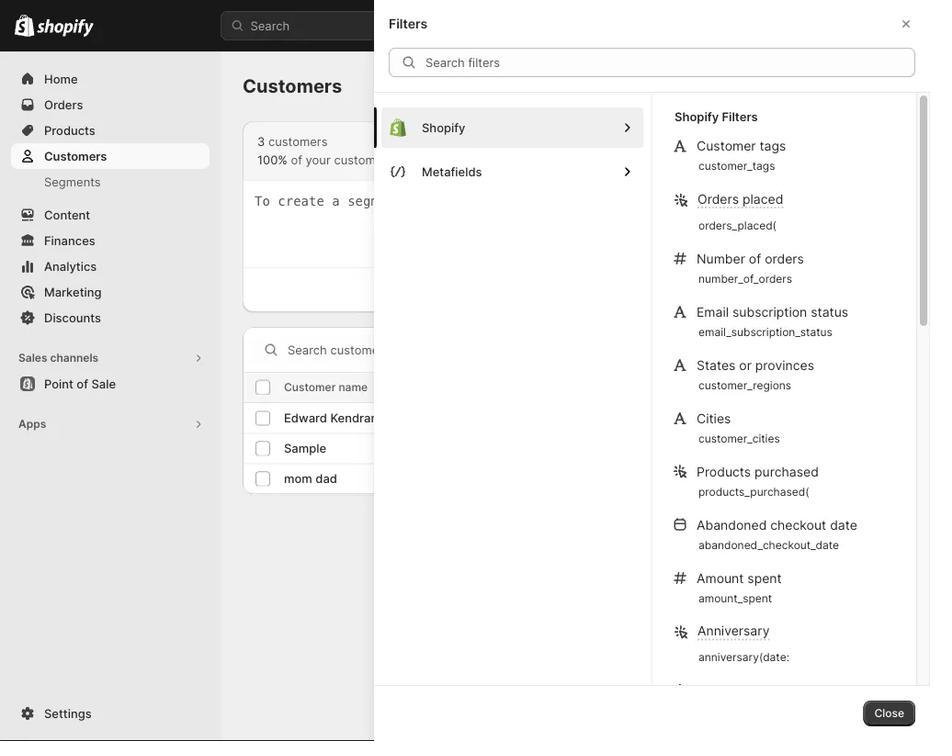 Task type: describe. For each thing, give the bounding box(es) containing it.
spent
[[747, 571, 782, 587]]

0 vertical spatial states
[[696, 358, 735, 373]]

shopify button
[[382, 108, 644, 148]]

abandoned
[[696, 518, 767, 533]]

of inside 3 customers 100% of your customer base
[[291, 153, 302, 167]]

products_purchased(
[[698, 485, 809, 499]]

mom
[[284, 472, 312, 486]]

export button
[[670, 74, 727, 99]]

customer_regions
[[698, 379, 791, 392]]

united for ok,
[[625, 472, 662, 486]]

amount spent
[[696, 571, 782, 587]]

close button
[[864, 701, 916, 727]]

customers link
[[592, 515, 656, 530]]

anniversary(date:
[[698, 651, 789, 665]]

status
[[811, 304, 848, 320]]

edward kendramedoanderondosen
[[284, 411, 485, 425]]

collection
[[696, 684, 757, 699]]

collection viewed
[[696, 684, 804, 699]]

anniversary
[[697, 624, 769, 639]]

your
[[306, 153, 331, 167]]

email subscription status
[[696, 304, 848, 320]]

import button
[[734, 74, 791, 99]]

date
[[830, 518, 857, 533]]

shopify for shopify filters
[[674, 109, 719, 124]]

amount_spent
[[698, 592, 772, 605]]

edward
[[284, 411, 327, 425]]

base
[[390, 153, 418, 167]]

customer inside button
[[834, 80, 883, 93]]

shopify image
[[37, 19, 94, 37]]

orders placed
[[697, 191, 783, 207]]

1 horizontal spatial customers
[[592, 515, 656, 530]]

subscription
[[732, 304, 807, 320]]

owasso ok, united states
[[553, 472, 702, 486]]

3
[[257, 134, 265, 148]]

dad
[[316, 472, 337, 486]]

sample link
[[284, 440, 326, 458]]

abandoned_checkout_date
[[698, 539, 839, 552]]

customer
[[696, 138, 756, 154]]

edward kendramedoanderondosen link
[[284, 409, 485, 428]]

placed
[[742, 191, 783, 207]]

ok,
[[602, 472, 622, 486]]

0 vertical spatial filters
[[389, 16, 428, 32]]

number_of_orders
[[698, 272, 792, 285]]

add customer button
[[798, 74, 895, 99]]

products purchased
[[696, 464, 819, 480]]

metafields
[[422, 165, 482, 179]]

mom dad
[[284, 472, 337, 486]]

orders for sample
[[748, 442, 784, 456]]

0 for sample
[[737, 442, 744, 456]]

ketchikan
[[553, 411, 608, 425]]

1 vertical spatial customers
[[44, 149, 107, 163]]

shopify filters
[[674, 109, 758, 124]]

channels
[[50, 352, 98, 365]]

add customer
[[809, 80, 883, 93]]

1 horizontal spatial filters
[[722, 109, 758, 124]]

0 for mom dad
[[737, 472, 744, 486]]

customer_tags
[[698, 160, 775, 173]]

email_subscription_status
[[698, 325, 832, 339]]

Search filters text field
[[426, 48, 916, 77]]

segments
[[44, 175, 101, 189]]

united for ak,
[[634, 411, 672, 425]]

cities
[[696, 411, 731, 427]]

close
[[875, 707, 905, 721]]

ak,
[[612, 411, 631, 425]]

provinces
[[755, 358, 814, 373]]



Task type: vqa. For each thing, say whether or not it's contained in the screenshot.
second 0 from the bottom of the page
yes



Task type: locate. For each thing, give the bounding box(es) containing it.
0 vertical spatial orders
[[697, 191, 739, 207]]

0 orders for sample
[[737, 442, 784, 456]]

customers link
[[11, 143, 210, 169]]

customers inside 3 customers 100% of your customer base
[[268, 134, 328, 148]]

apps
[[18, 418, 46, 431]]

shopify up metafields
[[422, 120, 466, 135]]

of up number_of_orders
[[749, 251, 761, 267]]

0 orders for mom dad
[[737, 472, 784, 486]]

1 horizontal spatial of
[[749, 251, 761, 267]]

1 horizontal spatial customers
[[243, 75, 342, 97]]

home link
[[11, 66, 210, 92]]

0 orders down the customer_cities
[[737, 472, 784, 486]]

1 0 orders from the top
[[737, 442, 784, 456]]

0 horizontal spatial customer
[[334, 153, 387, 167]]

1 vertical spatial 0
[[737, 472, 744, 486]]

states for owasso ok, united states
[[666, 472, 702, 486]]

united right ak,
[[634, 411, 672, 425]]

orders for orders placed
[[697, 191, 739, 207]]

customer_cities
[[698, 432, 780, 445]]

orders up number_of_orders
[[765, 251, 804, 267]]

customers up "your"
[[268, 134, 328, 148]]

sales
[[18, 352, 47, 365]]

search button
[[221, 11, 754, 40]]

search
[[251, 18, 290, 33]]

states left 'or'
[[696, 358, 735, 373]]

import
[[745, 80, 780, 93]]

number of orders
[[696, 251, 804, 267]]

2 vertical spatial states
[[666, 472, 702, 486]]

orders down 'states or provinces'
[[737, 381, 773, 394]]

abandoned checkout date
[[696, 518, 857, 533]]

customer right "your"
[[334, 153, 387, 167]]

shopify for shopify
[[422, 120, 466, 135]]

anniversary button
[[667, 623, 774, 643]]

customers down owasso ok, united states
[[592, 515, 656, 530]]

0 vertical spatial united
[[634, 411, 672, 425]]

1 0 from the top
[[737, 442, 744, 456]]

1 vertical spatial customer
[[334, 153, 387, 167]]

1 horizontal spatial customer
[[834, 80, 883, 93]]

1 vertical spatial of
[[749, 251, 761, 267]]

customer right add
[[834, 80, 883, 93]]

collection viewed button
[[656, 667, 906, 728]]

1 horizontal spatial shopify
[[674, 109, 719, 124]]

alert
[[243, 268, 272, 313]]

segments link
[[11, 169, 210, 195]]

states up the customer_cities
[[675, 411, 711, 425]]

2 vertical spatial orders
[[748, 472, 784, 486]]

purchased
[[754, 464, 819, 480]]

sales channels button
[[11, 346, 210, 371]]

products
[[696, 464, 751, 480]]

add
[[809, 80, 831, 93]]

discounts
[[44, 311, 101, 325]]

customers
[[243, 75, 342, 97], [44, 149, 107, 163]]

0 vertical spatial customers
[[243, 75, 342, 97]]

orders
[[765, 251, 804, 267], [748, 442, 784, 456], [748, 472, 784, 486]]

customer
[[834, 80, 883, 93], [334, 153, 387, 167]]

sample
[[284, 442, 326, 456]]

0 down the customer_cities
[[737, 472, 744, 486]]

filters
[[389, 16, 428, 32], [722, 109, 758, 124]]

customers up segments
[[44, 149, 107, 163]]

settings
[[44, 707, 92, 721]]

0 horizontal spatial shopify
[[422, 120, 466, 135]]

0 horizontal spatial filters
[[389, 16, 428, 32]]

shopify
[[674, 109, 719, 124], [422, 120, 466, 135]]

shopify down export button
[[674, 109, 719, 124]]

of left "your"
[[291, 153, 302, 167]]

states up abandoned on the bottom right
[[666, 472, 702, 486]]

0 horizontal spatial customers
[[44, 149, 107, 163]]

apps button
[[11, 412, 210, 438]]

1 vertical spatial customers
[[592, 515, 656, 530]]

0 horizontal spatial of
[[291, 153, 302, 167]]

of
[[291, 153, 302, 167], [749, 251, 761, 267]]

0 vertical spatial of
[[291, 153, 302, 167]]

checkout
[[770, 518, 826, 533]]

0 vertical spatial 0
[[737, 442, 744, 456]]

orders up products purchased
[[748, 442, 784, 456]]

shopify inside button
[[422, 120, 466, 135]]

mom dad link
[[284, 470, 337, 489]]

viewed
[[761, 684, 804, 699]]

united
[[634, 411, 672, 425], [625, 472, 662, 486]]

orders placed button
[[667, 190, 788, 211]]

amount
[[696, 571, 744, 587]]

orders
[[697, 191, 739, 207], [737, 381, 773, 394]]

orders up orders_placed( at top
[[697, 191, 739, 207]]

1 vertical spatial filters
[[722, 109, 758, 124]]

kendramedoanderondosen
[[330, 411, 485, 425]]

metafields button
[[382, 152, 644, 192]]

orders_placed(
[[698, 219, 776, 232]]

0 vertical spatial customer
[[834, 80, 883, 93]]

orders inside dropdown button
[[697, 191, 739, 207]]

sales channels
[[18, 352, 98, 365]]

1 vertical spatial orders
[[748, 442, 784, 456]]

settings link
[[11, 701, 210, 727]]

0 vertical spatial customers
[[268, 134, 328, 148]]

1 vertical spatial united
[[625, 472, 662, 486]]

0 vertical spatial orders
[[765, 251, 804, 267]]

export
[[681, 80, 716, 93]]

states or provinces
[[696, 358, 814, 373]]

1 vertical spatial states
[[675, 411, 711, 425]]

0 orders
[[737, 442, 784, 456], [737, 472, 784, 486]]

home
[[44, 72, 78, 86]]

tags
[[759, 138, 786, 154]]

email
[[696, 304, 729, 320]]

orders for orders
[[737, 381, 773, 394]]

3 customers 100% of your customer base
[[257, 134, 418, 167]]

customers
[[268, 134, 328, 148], [592, 515, 656, 530]]

0 orders up products purchased
[[737, 442, 784, 456]]

customer inside 3 customers 100% of your customer base
[[334, 153, 387, 167]]

0
[[737, 442, 744, 456], [737, 472, 744, 486]]

1 vertical spatial 0 orders
[[737, 472, 784, 486]]

owasso
[[553, 472, 598, 486]]

orders up abandoned checkout date
[[748, 472, 784, 486]]

100%
[[257, 153, 288, 167]]

customer tags
[[696, 138, 786, 154]]

states
[[696, 358, 735, 373], [675, 411, 711, 425], [666, 472, 702, 486]]

number
[[696, 251, 745, 267]]

united right ok,
[[625, 472, 662, 486]]

orders for mom dad
[[748, 472, 784, 486]]

2 0 from the top
[[737, 472, 744, 486]]

0 vertical spatial 0 orders
[[737, 442, 784, 456]]

discounts link
[[11, 305, 210, 331]]

$0.00
[[800, 472, 833, 486]]

states for ketchikan ak, united states
[[675, 411, 711, 425]]

or
[[739, 358, 751, 373]]

0 horizontal spatial customers
[[268, 134, 328, 148]]

customers up 3
[[243, 75, 342, 97]]

2 0 orders from the top
[[737, 472, 784, 486]]

0 up products purchased
[[737, 442, 744, 456]]

ketchikan ak, united states
[[553, 411, 711, 425]]

1 vertical spatial orders
[[737, 381, 773, 394]]



